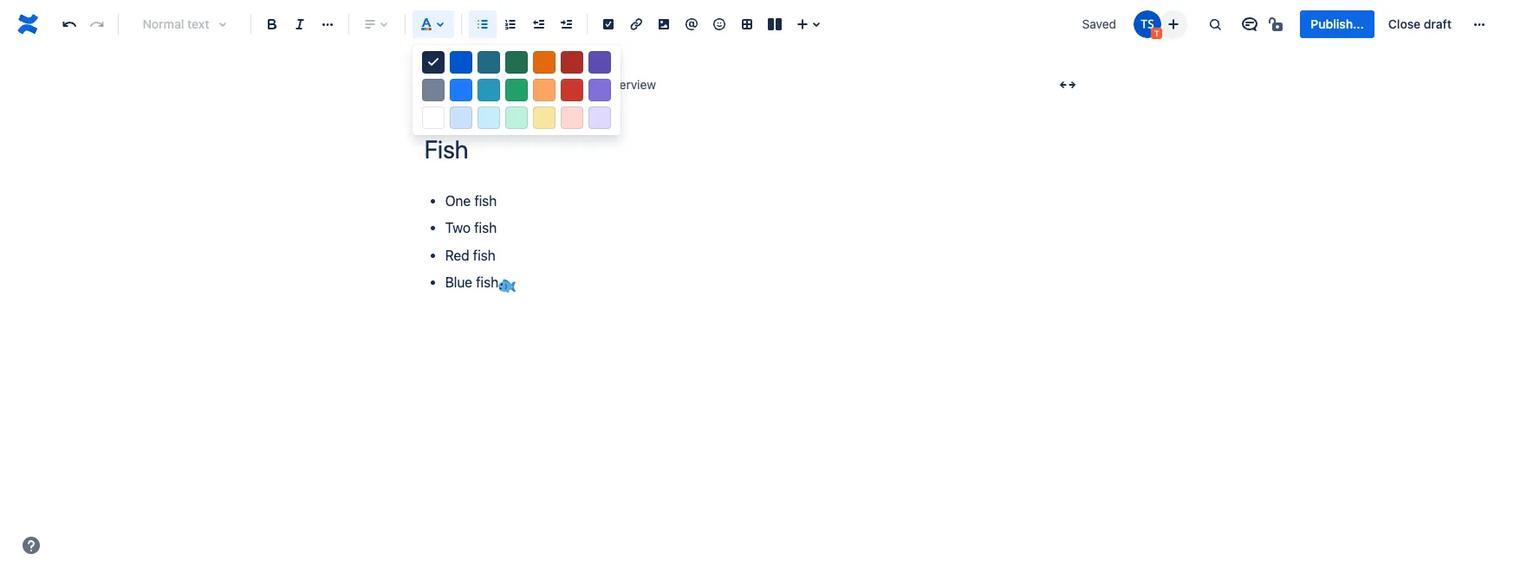 Task type: locate. For each thing, give the bounding box(es) containing it.
fish
[[474, 193, 497, 209], [474, 221, 497, 236], [473, 248, 495, 263], [476, 275, 498, 291]]

Subtle purple radio
[[589, 107, 611, 129]]

draft
[[1424, 16, 1452, 31]]

comment icon image
[[1240, 14, 1261, 35]]

option group down the green 'option'
[[413, 104, 621, 132]]

bold ⌘b image
[[262, 14, 283, 35]]

move this page image
[[428, 78, 442, 92]]

add header image
[[551, 108, 655, 122]]

add header image button
[[523, 105, 665, 126]]

more formatting image
[[317, 14, 338, 35]]

Teal radio
[[478, 79, 500, 101]]

emoji image
[[709, 14, 730, 35]]

publish... button
[[1300, 10, 1374, 38]]

content link
[[538, 75, 583, 95]]

Subtle teal radio
[[478, 107, 500, 129]]

make page full-width image
[[1057, 75, 1078, 95]]

add
[[551, 108, 574, 122]]

option group
[[413, 49, 621, 76], [413, 76, 621, 104], [413, 104, 621, 132]]

more image
[[1469, 14, 1490, 35]]

fish right blue
[[476, 275, 498, 291]]

Subtle blue radio
[[450, 107, 472, 129]]

Give this page a title text field
[[424, 135, 1083, 164]]

Subtle green radio
[[505, 107, 528, 129]]

invite to edit image
[[1163, 13, 1184, 34]]

image
[[620, 108, 655, 122]]

saved
[[1082, 16, 1116, 31]]

red
[[445, 248, 469, 263]]

Default radio
[[422, 51, 445, 74]]

close draft button
[[1378, 10, 1462, 38]]

tara
[[449, 77, 472, 92]]

confluence image
[[14, 10, 42, 38]]

publish...
[[1311, 16, 1364, 31]]

find and replace image
[[1205, 14, 1226, 35]]

Bold teal radio
[[478, 51, 500, 74]]

outdent ⇧tab image
[[528, 14, 549, 35]]

fish right one
[[474, 193, 497, 209]]

redo ⌘⇧z image
[[87, 14, 107, 35]]

Subtle yellow radio
[[533, 107, 556, 129]]

undo ⌘z image
[[59, 14, 80, 35]]

fish right two
[[474, 221, 497, 236]]

one fish
[[445, 193, 497, 209]]

option group up the green 'option'
[[413, 49, 621, 76]]

Bold purple radio
[[589, 51, 611, 74]]

Blue radio
[[450, 79, 472, 101]]

tara schultz link
[[449, 75, 518, 95]]

confluence image
[[14, 10, 42, 38]]

Subtle red radio
[[561, 107, 583, 129]]

option group up subtle green radio
[[413, 76, 621, 104]]

indent tab image
[[556, 14, 576, 35]]

fish right 'red'
[[473, 248, 495, 263]]

3 option group from the top
[[413, 104, 621, 132]]

2 option group from the top
[[413, 76, 621, 104]]

help image
[[21, 536, 42, 556]]

:fish: image
[[498, 276, 516, 293]]

two
[[445, 221, 471, 236]]

fish for blue fish
[[476, 275, 498, 291]]

1 option group from the top
[[413, 49, 621, 76]]



Task type: vqa. For each thing, say whether or not it's contained in the screenshot.
:Fish: icon
yes



Task type: describe. For each thing, give the bounding box(es) containing it.
Bold red radio
[[561, 51, 583, 74]]

Red radio
[[561, 79, 583, 101]]

table image
[[737, 14, 758, 35]]

:fish: image
[[498, 276, 516, 293]]

numbered list ⌘⇧7 image
[[500, 14, 521, 35]]

tara schultz image
[[1134, 10, 1162, 38]]

fish for two fish
[[474, 221, 497, 236]]

default image
[[423, 52, 444, 73]]

layouts image
[[764, 14, 785, 35]]

close draft
[[1388, 16, 1452, 31]]

Bold green radio
[[505, 51, 528, 74]]

blue fish
[[445, 275, 498, 291]]

Green radio
[[505, 79, 528, 101]]

Main content area, start typing to enter text. text field
[[424, 190, 1083, 295]]

Gray radio
[[422, 79, 445, 101]]

italic ⌘i image
[[289, 14, 310, 35]]

fish for red fish
[[473, 248, 495, 263]]

schultz
[[476, 77, 518, 92]]

bullet list ⌘⇧8 image
[[472, 14, 493, 35]]

add image, video, or file image
[[654, 14, 674, 35]]

action item image
[[598, 14, 619, 35]]

overview
[[604, 77, 656, 92]]

mention image
[[681, 14, 702, 35]]

content
[[538, 77, 583, 92]]

White radio
[[422, 107, 445, 129]]

Purple radio
[[589, 79, 611, 101]]

red fish
[[445, 248, 495, 263]]

tara schultz
[[449, 77, 518, 92]]

fish for one fish
[[474, 193, 497, 209]]

blue
[[445, 275, 472, 291]]

Bold blue radio
[[450, 51, 472, 74]]

close
[[1388, 16, 1421, 31]]

two fish
[[445, 221, 497, 236]]

overview link
[[604, 75, 656, 95]]

no restrictions image
[[1267, 14, 1288, 35]]

one
[[445, 193, 471, 209]]

link image
[[626, 14, 647, 35]]

Bold orange radio
[[533, 51, 556, 74]]

Yellow radio
[[533, 79, 556, 101]]

header
[[577, 108, 617, 122]]



